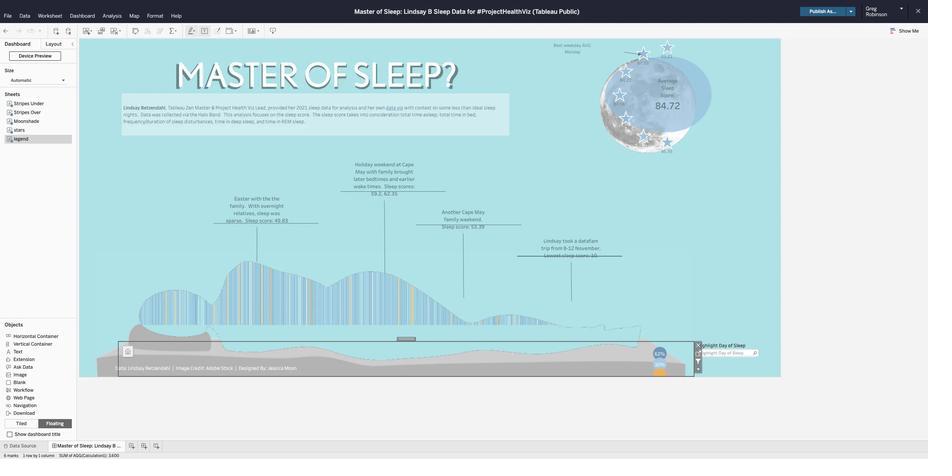 Task type: describe. For each thing, give the bounding box(es) containing it.
tableau
[[168, 105, 185, 111]]

zen
[[186, 105, 194, 111]]

0 vertical spatial dashboard
[[70, 13, 95, 19]]

deep
[[231, 118, 242, 125]]

1 total from the left
[[401, 111, 411, 118]]

worksheet
[[38, 13, 62, 19]]

download option
[[5, 409, 66, 417]]

of for master of sleep: lindsay b sleep data for #projecthealthviz (tableau public)
[[377, 8, 383, 15]]

nights.
[[123, 111, 139, 118]]

ideal
[[473, 105, 483, 111]]

designed
[[239, 365, 259, 371]]

extension
[[13, 357, 35, 362]]

image inside application
[[176, 365, 190, 371]]

analysis
[[103, 13, 122, 19]]

b for master of sleep: lindsay b sleep data
[[113, 444, 116, 449]]

text option
[[5, 348, 66, 356]]

monday
[[565, 49, 581, 55]]

tiled
[[16, 421, 27, 427]]

web
[[13, 396, 23, 401]]

sleep for master of sleep: lindsay b sleep data for #projecthealthviz (tableau public)
[[434, 8, 451, 15]]

stock
[[221, 365, 233, 371]]

source
[[21, 444, 36, 449]]

1 | from the left
[[172, 365, 174, 371]]

focuses
[[253, 111, 269, 118]]

time down less
[[452, 111, 462, 118]]

&
[[212, 105, 215, 111]]

show me button
[[888, 25, 927, 37]]

2 horizontal spatial in
[[463, 111, 467, 118]]

horizontal container option
[[5, 333, 66, 340]]

highlight day of sleep
[[698, 343, 746, 349]]

format workbook image
[[213, 27, 221, 35]]

2 | from the left
[[235, 365, 237, 371]]

ask
[[13, 365, 22, 370]]

show for show me
[[900, 28, 912, 34]]

viz
[[248, 105, 255, 111]]

navigation
[[13, 403, 37, 409]]

best weekday avg: monday
[[554, 42, 592, 55]]

swap rows and columns image
[[132, 27, 140, 35]]

stripes over inside application
[[81, 43, 126, 53]]

stripes up moonshade
[[14, 110, 30, 115]]

and inside with context on some less than ideal sleep nights.  data was collected via the halo band.  this analysis focuses on the sleep score.  the sleep score takes into consideration total time asleep, total time in bed, frequency/duration of sleep disturbances, time in deep sleep, and time in rem sleep.
[[257, 118, 265, 125]]

1 vertical spatial betzendahl
[[146, 365, 170, 371]]

collapse image
[[70, 42, 75, 47]]

show for show dashboard title
[[15, 432, 27, 438]]

sheets
[[5, 92, 20, 97]]

duplicate image
[[98, 27, 105, 35]]

lead,
[[256, 105, 267, 111]]

clear sheet image
[[110, 27, 122, 35]]

time down context
[[412, 111, 422, 118]]

hide mark labels image
[[201, 27, 209, 35]]

1 her from the left
[[288, 105, 296, 111]]

project
[[216, 105, 231, 111]]

lindsay betzendahl , tableau zen master & project health viz lead, provided her 2021 sleep data for analysis and her own data viz
[[123, 105, 403, 111]]

1 horizontal spatial in
[[277, 118, 281, 125]]

stripes under inside list box
[[14, 101, 44, 106]]

image option
[[5, 371, 66, 379]]

1 vertical spatial master
[[195, 105, 211, 111]]

adobe
[[206, 365, 220, 371]]

row
[[26, 454, 32, 459]]

1 row by 1 column
[[23, 454, 55, 459]]

extension option
[[5, 356, 66, 363]]

6
[[4, 454, 6, 459]]

pause auto updates image
[[65, 27, 73, 35]]

show/hide cards image
[[248, 27, 260, 35]]

takes
[[347, 111, 359, 118]]

sum of agg(calculation1): 3.600
[[59, 454, 119, 459]]

master of sleep: lindsay b sleep data
[[57, 444, 141, 449]]

totals image
[[169, 27, 178, 35]]

download image
[[270, 27, 277, 35]]

show me
[[900, 28, 920, 34]]

data source
[[10, 444, 36, 449]]

sleep.
[[293, 118, 306, 125]]

sort ascending image
[[144, 27, 152, 35]]

band.
[[209, 111, 222, 118]]

legend
[[14, 136, 28, 142]]

rem
[[282, 118, 292, 125]]

analysis for focuses
[[234, 111, 252, 118]]

web page
[[13, 396, 35, 401]]

text
[[13, 349, 22, 355]]

under inside application
[[111, 43, 133, 53]]

stripes down duplicate icon
[[83, 43, 109, 53]]

web page option
[[5, 394, 66, 402]]

stars
[[14, 128, 25, 133]]

use as filter image
[[695, 358, 703, 366]]

viz
[[397, 105, 403, 111]]

2021
[[297, 105, 308, 111]]

workflow
[[13, 388, 34, 393]]

weekday
[[564, 42, 582, 48]]

device
[[19, 53, 33, 59]]

collected
[[162, 111, 182, 118]]

highlight image
[[188, 27, 196, 35]]

1 1 from the left
[[23, 454, 25, 459]]

,
[[166, 105, 167, 111]]

column
[[41, 454, 55, 459]]

into
[[360, 111, 369, 118]]

publish
[[810, 9, 827, 14]]

sleep up the
[[309, 105, 320, 111]]

remove from dashboard image
[[695, 341, 703, 349]]

file
[[4, 13, 12, 19]]

2 total from the left
[[440, 111, 451, 118]]

of for sum of agg(calculation1): 3.600
[[69, 454, 72, 459]]

consideration
[[370, 111, 400, 118]]

preview
[[35, 53, 52, 59]]

was
[[152, 111, 161, 118]]

health
[[232, 105, 247, 111]]

sleep inside application
[[734, 343, 746, 349]]

publish as... button
[[801, 7, 847, 16]]

ask data option
[[5, 363, 66, 371]]

public)
[[560, 8, 580, 15]]

togglestate option group
[[5, 419, 72, 429]]

6 marks
[[4, 454, 19, 459]]

vertical
[[13, 342, 30, 347]]

title
[[52, 432, 61, 438]]

zoom home image
[[124, 348, 132, 356]]

list box containing stripes under
[[5, 100, 72, 316]]

greg
[[867, 6, 878, 12]]

disturbances,
[[184, 118, 214, 125]]

less
[[452, 105, 461, 111]]

halo
[[198, 111, 208, 118]]

frequency/duration
[[123, 118, 165, 125]]

ask data
[[13, 365, 33, 370]]

sleep right ideal
[[484, 105, 496, 111]]

1 horizontal spatial on
[[433, 105, 438, 111]]

sort descending image
[[156, 27, 164, 35]]



Task type: locate. For each thing, give the bounding box(es) containing it.
2 1 from the left
[[39, 454, 40, 459]]

marks
[[7, 454, 19, 459]]

by:
[[260, 365, 267, 371]]

under
[[111, 43, 133, 53], [31, 101, 44, 106]]

0 horizontal spatial stripes over
[[14, 110, 41, 115]]

1 left 'row'
[[23, 454, 25, 459]]

0 vertical spatial analysis
[[340, 105, 358, 111]]

1 vertical spatial over
[[31, 110, 41, 115]]

1 horizontal spatial image
[[176, 365, 190, 371]]

under down clear sheet icon
[[111, 43, 133, 53]]

the down 'zen'
[[190, 111, 197, 118]]

1 vertical spatial and
[[257, 118, 265, 125]]

sleep up rem
[[285, 111, 297, 118]]

0 horizontal spatial under
[[31, 101, 44, 106]]

show
[[900, 28, 912, 34], [15, 432, 27, 438]]

0 vertical spatial stripes over
[[81, 43, 126, 53]]

0 vertical spatial sleep
[[434, 8, 451, 15]]

time
[[412, 111, 422, 118], [452, 111, 462, 118], [215, 118, 225, 125], [266, 118, 276, 125]]

the
[[313, 111, 321, 118]]

some
[[439, 105, 451, 111]]

0 vertical spatial image
[[176, 365, 190, 371]]

1 vertical spatial stripes under
[[14, 101, 44, 106]]

bed,
[[468, 111, 477, 118]]

blank option
[[5, 379, 66, 386]]

for left #projecthealthviz
[[468, 8, 476, 15]]

replay animation image
[[38, 28, 42, 33]]

2 vertical spatial master
[[57, 444, 73, 449]]

0 horizontal spatial the
[[190, 111, 197, 118]]

0 horizontal spatial over
[[31, 110, 41, 115]]

analysis up takes on the left of page
[[340, 105, 358, 111]]

stripes over down duplicate icon
[[81, 43, 126, 53]]

1 right by
[[39, 454, 40, 459]]

stripes over up moonshade
[[14, 110, 41, 115]]

0 horizontal spatial her
[[288, 105, 296, 111]]

1 vertical spatial show
[[15, 432, 27, 438]]

stripes down new worksheet icon
[[81, 43, 107, 53]]

sleep down collected at the left of the page
[[172, 118, 183, 125]]

the
[[190, 111, 197, 118], [277, 111, 284, 118]]

credit:
[[191, 365, 205, 371]]

marks. press enter to open the view data window.. use arrow keys to navigate data visualization elements. image
[[548, 21, 787, 168], [599, 53, 738, 136], [97, 57, 666, 329], [99, 57, 718, 325], [119, 342, 694, 376]]

replay animation image
[[27, 27, 35, 35]]

in down this at the left top
[[226, 118, 230, 125]]

1 horizontal spatial b
[[428, 8, 433, 15]]

0 horizontal spatial total
[[401, 111, 411, 118]]

lindsay
[[404, 8, 427, 15], [123, 105, 140, 111], [128, 365, 145, 371], [94, 444, 111, 449]]

list box
[[5, 100, 72, 316]]

1 horizontal spatial analysis
[[340, 105, 358, 111]]

1 horizontal spatial under
[[111, 43, 133, 53]]

in down than at top
[[463, 111, 467, 118]]

show dashboard title
[[15, 432, 61, 438]]

download
[[13, 411, 35, 416]]

0 vertical spatial show
[[900, 28, 912, 34]]

new data source image
[[53, 27, 60, 35]]

container for vertical container
[[31, 342, 52, 347]]

0 horizontal spatial analysis
[[234, 111, 252, 118]]

help
[[171, 13, 182, 19]]

analysis
[[340, 105, 358, 111], [234, 111, 252, 118]]

stripes under
[[83, 43, 133, 53], [14, 101, 44, 106]]

highlight
[[698, 343, 719, 349]]

more options image
[[695, 366, 703, 374]]

1 vertical spatial stripes over
[[14, 110, 41, 115]]

in left rem
[[277, 118, 281, 125]]

1 horizontal spatial data
[[386, 105, 396, 111]]

and
[[359, 105, 367, 111], [257, 118, 265, 125]]

1 horizontal spatial |
[[235, 365, 237, 371]]

sleep: for master of sleep: lindsay b sleep data
[[80, 444, 93, 449]]

2 her from the left
[[368, 105, 375, 111]]

1 vertical spatial on
[[270, 111, 276, 118]]

2 the from the left
[[277, 111, 284, 118]]

this
[[224, 111, 233, 118]]

b for master of sleep: lindsay b sleep data for #projecthealthviz (tableau public)
[[428, 8, 433, 15]]

than
[[462, 105, 472, 111]]

day
[[719, 343, 728, 349]]

0 horizontal spatial in
[[226, 118, 230, 125]]

3.600
[[109, 454, 119, 459]]

0 horizontal spatial on
[[270, 111, 276, 118]]

show down tiled
[[15, 432, 27, 438]]

data
[[452, 8, 466, 15], [19, 13, 30, 19], [141, 111, 151, 118], [23, 365, 33, 370], [10, 444, 20, 449], [131, 444, 141, 449]]

1 horizontal spatial total
[[440, 111, 451, 118]]

1 horizontal spatial stripes over
[[81, 43, 126, 53]]

container
[[37, 334, 59, 339], [31, 342, 52, 347]]

image left credit:
[[176, 365, 190, 371]]

1 vertical spatial b
[[113, 444, 116, 449]]

show inside show me button
[[900, 28, 912, 34]]

0 horizontal spatial show
[[15, 432, 27, 438]]

stripes under down duplicate icon
[[83, 43, 133, 53]]

1 the from the left
[[190, 111, 197, 118]]

data:
[[115, 365, 127, 371]]

via
[[183, 111, 189, 118]]

context
[[415, 105, 432, 111]]

jessica
[[268, 365, 284, 371]]

horizontal
[[13, 334, 36, 339]]

1 horizontal spatial sleep
[[434, 8, 451, 15]]

1 vertical spatial sleep:
[[80, 444, 93, 449]]

0 horizontal spatial data
[[321, 105, 331, 111]]

0 vertical spatial master
[[355, 8, 375, 15]]

0 horizontal spatial b
[[113, 444, 116, 449]]

0 horizontal spatial 1
[[23, 454, 25, 459]]

for up "score"
[[332, 105, 339, 111]]

2 data from the left
[[386, 105, 396, 111]]

moonshade
[[14, 119, 39, 124]]

betzendahl right the data:
[[146, 365, 170, 371]]

stripes over inside list box
[[14, 110, 41, 115]]

floating
[[46, 421, 64, 427]]

0 vertical spatial stripes under
[[83, 43, 133, 53]]

objects list box
[[5, 330, 72, 417]]

by
[[33, 454, 38, 459]]

1 vertical spatial sleep
[[734, 343, 746, 349]]

#projecthealthviz
[[477, 8, 531, 15]]

over down clear sheet icon
[[109, 43, 126, 53]]

1 horizontal spatial 1
[[39, 454, 40, 459]]

1 horizontal spatial her
[[368, 105, 375, 111]]

data inside with context on some less than ideal sleep nights.  data was collected via the halo band.  this analysis focuses on the sleep score.  the sleep score takes into consideration total time asleep, total time in bed, frequency/duration of sleep disturbances, time in deep sleep, and time in rem sleep.
[[141, 111, 151, 118]]

under inside list box
[[31, 101, 44, 106]]

for
[[468, 8, 476, 15], [332, 105, 339, 111]]

undo image
[[2, 27, 10, 35]]

data inside ask data option
[[23, 365, 33, 370]]

0 vertical spatial under
[[111, 43, 133, 53]]

0 horizontal spatial sleep
[[117, 444, 129, 449]]

analysis down health
[[234, 111, 252, 118]]

0 vertical spatial on
[[433, 105, 438, 111]]

format
[[147, 13, 164, 19]]

1 horizontal spatial over
[[109, 43, 126, 53]]

total down the with
[[401, 111, 411, 118]]

on down provided in the top of the page
[[270, 111, 276, 118]]

| left credit:
[[172, 365, 174, 371]]

0 vertical spatial betzendahl
[[141, 105, 166, 111]]

device preview
[[19, 53, 52, 59]]

as...
[[828, 9, 837, 14]]

horizontal container
[[13, 334, 59, 339]]

workflow option
[[5, 386, 66, 394]]

new worksheet image
[[82, 27, 93, 35]]

layout
[[46, 41, 62, 47]]

1 vertical spatial image
[[13, 372, 27, 378]]

0 vertical spatial for
[[468, 8, 476, 15]]

1 horizontal spatial stripes under
[[83, 43, 133, 53]]

sleep
[[434, 8, 451, 15], [734, 343, 746, 349], [117, 444, 129, 449]]

dashboard
[[28, 432, 51, 438]]

0 vertical spatial sleep:
[[384, 8, 402, 15]]

1 data from the left
[[321, 105, 331, 111]]

of for master of sleep: lindsay b sleep data
[[74, 444, 78, 449]]

1 vertical spatial for
[[332, 105, 339, 111]]

asleep,
[[423, 111, 439, 118]]

0 horizontal spatial and
[[257, 118, 265, 125]]

time down 'focuses' at the top
[[266, 118, 276, 125]]

1 vertical spatial container
[[31, 342, 52, 347]]

of
[[377, 8, 383, 15], [166, 118, 171, 125], [729, 343, 733, 349], [74, 444, 78, 449], [69, 454, 72, 459]]

0 vertical spatial container
[[37, 334, 59, 339]]

master of sleep: lindsay b sleep data for #projecthealthviz (tableau public)
[[355, 8, 580, 15]]

page
[[24, 396, 35, 401]]

master for master of sleep: lindsay b sleep data
[[57, 444, 73, 449]]

time down band.
[[215, 118, 225, 125]]

1 horizontal spatial and
[[359, 105, 367, 111]]

0 horizontal spatial image
[[13, 372, 27, 378]]

0 horizontal spatial dashboard
[[5, 41, 30, 47]]

1 horizontal spatial master
[[195, 105, 211, 111]]

show left me
[[900, 28, 912, 34]]

0 horizontal spatial master
[[57, 444, 73, 449]]

| right stock
[[235, 365, 237, 371]]

1 horizontal spatial dashboard
[[70, 13, 95, 19]]

analysis for and
[[340, 105, 358, 111]]

own
[[376, 105, 385, 111]]

map
[[129, 13, 140, 19]]

greg robinson
[[867, 6, 888, 17]]

fit image
[[226, 27, 238, 35]]

data right 2021
[[321, 105, 331, 111]]

provided
[[268, 105, 287, 111]]

1 vertical spatial dashboard
[[5, 41, 30, 47]]

data left viz
[[386, 105, 396, 111]]

image inside option
[[13, 372, 27, 378]]

1 horizontal spatial the
[[277, 111, 284, 118]]

over up moonshade
[[31, 110, 41, 115]]

redo image
[[15, 27, 22, 35]]

image image
[[154, 43, 480, 116], [583, 55, 718, 156], [216, 100, 824, 459], [94, 251, 692, 392]]

0 horizontal spatial sleep:
[[80, 444, 93, 449]]

avg:
[[583, 42, 592, 48]]

dashboard up new worksheet icon
[[70, 13, 95, 19]]

navigation option
[[5, 402, 66, 409]]

score.
[[298, 111, 311, 118]]

application
[[77, 21, 928, 459]]

in
[[463, 111, 467, 118], [226, 118, 230, 125], [277, 118, 281, 125]]

on up asleep,
[[433, 105, 438, 111]]

betzendahl up was
[[141, 105, 166, 111]]

and up into
[[359, 105, 367, 111]]

2 horizontal spatial master
[[355, 8, 375, 15]]

sleep
[[309, 105, 320, 111], [484, 105, 496, 111], [285, 111, 297, 118], [322, 111, 333, 118], [172, 118, 183, 125]]

the down provided in the top of the page
[[277, 111, 284, 118]]

0 vertical spatial over
[[109, 43, 126, 53]]

container up vertical container option on the bottom left
[[37, 334, 59, 339]]

over
[[109, 43, 126, 53], [31, 110, 41, 115]]

her left own
[[368, 105, 375, 111]]

dashboard down "redo" icon
[[5, 41, 30, 47]]

automatic
[[11, 78, 32, 83]]

total down some
[[440, 111, 451, 118]]

under up moonshade
[[31, 101, 44, 106]]

master for master of sleep: lindsay b sleep data for #projecthealthviz (tableau public)
[[355, 8, 375, 15]]

1 horizontal spatial sleep:
[[384, 8, 402, 15]]

0 horizontal spatial |
[[172, 365, 174, 371]]

publish as...
[[810, 9, 837, 14]]

container down horizontal container
[[31, 342, 52, 347]]

vertical container
[[13, 342, 52, 347]]

sleep,
[[243, 118, 256, 125]]

container for horizontal container
[[37, 334, 59, 339]]

best
[[554, 42, 563, 48]]

sleep right the
[[322, 111, 333, 118]]

2 horizontal spatial sleep
[[734, 343, 746, 349]]

0 vertical spatial and
[[359, 105, 367, 111]]

image up blank on the left bottom of page
[[13, 372, 27, 378]]

1 horizontal spatial for
[[468, 8, 476, 15]]

of inside with context on some less than ideal sleep nights.  data was collected via the halo band.  this analysis focuses on the sleep score.  the sleep score takes into consideration total time asleep, total time in bed, frequency/duration of sleep disturbances, time in deep sleep, and time in rem sleep.
[[166, 118, 171, 125]]

application containing stripes over
[[77, 21, 928, 459]]

robinson
[[867, 12, 888, 17]]

and down 'focuses' at the top
[[257, 118, 265, 125]]

with context on some less than ideal sleep nights.  data was collected via the halo band.  this analysis focuses on the sleep score.  the sleep score takes into consideration total time asleep, total time in bed, frequency/duration of sleep disturbances, time in deep sleep, and time in rem sleep.
[[123, 105, 497, 125]]

me
[[913, 28, 920, 34]]

her left 2021
[[288, 105, 296, 111]]

sleep: for master of sleep: lindsay b sleep data for #projecthealthviz (tableau public)
[[384, 8, 402, 15]]

her
[[288, 105, 296, 111], [368, 105, 375, 111]]

sleep for master of sleep: lindsay b sleep data
[[117, 444, 129, 449]]

blank
[[13, 380, 26, 386]]

vertical container option
[[5, 340, 66, 348]]

image
[[176, 365, 190, 371], [13, 372, 27, 378]]

1 vertical spatial analysis
[[234, 111, 252, 118]]

on
[[433, 105, 438, 111], [270, 111, 276, 118]]

0 horizontal spatial stripes under
[[14, 101, 44, 106]]

stripes over
[[81, 43, 126, 53], [14, 110, 41, 115]]

analysis inside with context on some less than ideal sleep nights.  data was collected via the halo band.  this analysis focuses on the sleep score.  the sleep score takes into consideration total time asleep, total time in bed, frequency/duration of sleep disturbances, time in deep sleep, and time in rem sleep.
[[234, 111, 252, 118]]

data: lindsay betzendahl  |  image credit: adobe stock  |  designed by: jessica moon
[[115, 365, 297, 371]]

0 horizontal spatial for
[[332, 105, 339, 111]]

1 horizontal spatial show
[[900, 28, 912, 34]]

with
[[404, 105, 414, 111]]

(tableau
[[533, 8, 558, 15]]

stripes down sheets on the top left of the page
[[14, 101, 30, 106]]

1 vertical spatial under
[[31, 101, 44, 106]]

stripes under inside application
[[83, 43, 133, 53]]

2 vertical spatial sleep
[[117, 444, 129, 449]]

go to sheet image
[[695, 349, 703, 358]]

0 vertical spatial b
[[428, 8, 433, 15]]

stripes under up moonshade
[[14, 101, 44, 106]]



Task type: vqa. For each thing, say whether or not it's contained in the screenshot.
Me
yes



